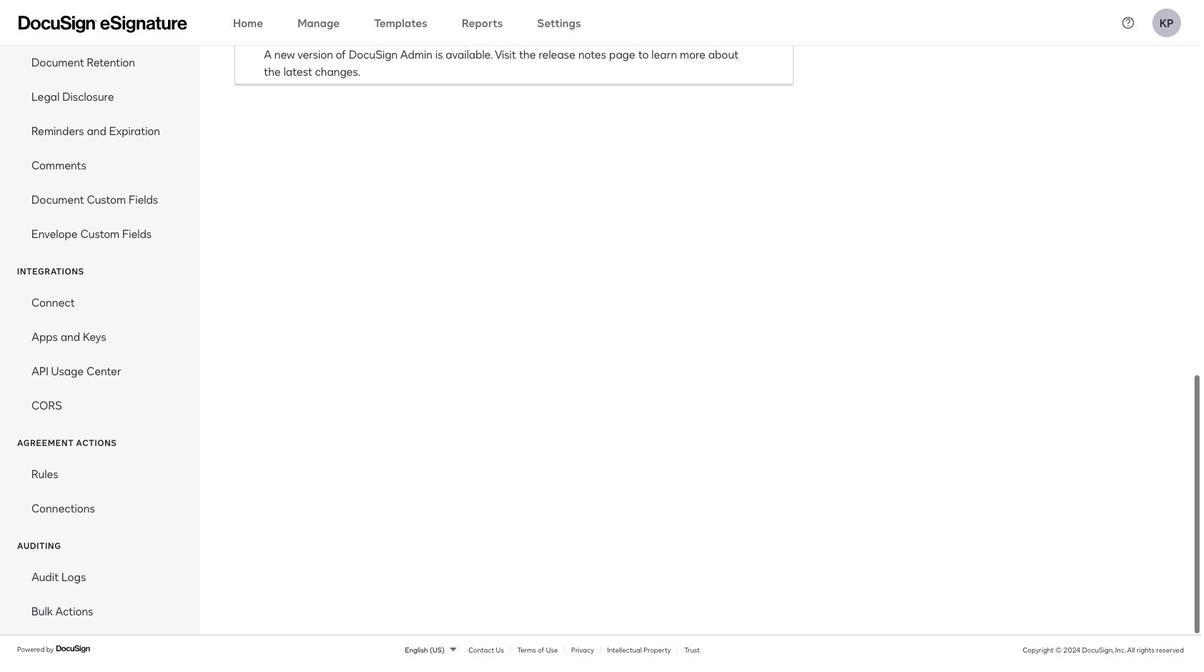 Task type: vqa. For each thing, say whether or not it's contained in the screenshot.
DocuSign Admin image
yes



Task type: describe. For each thing, give the bounding box(es) containing it.
docusign admin image
[[19, 15, 187, 33]]

auditing element
[[0, 560, 200, 629]]

signing and sending element
[[0, 0, 200, 251]]



Task type: locate. For each thing, give the bounding box(es) containing it.
agreement actions element
[[0, 457, 200, 526]]

docusign image
[[56, 644, 92, 655]]

integrations element
[[0, 285, 200, 423]]



